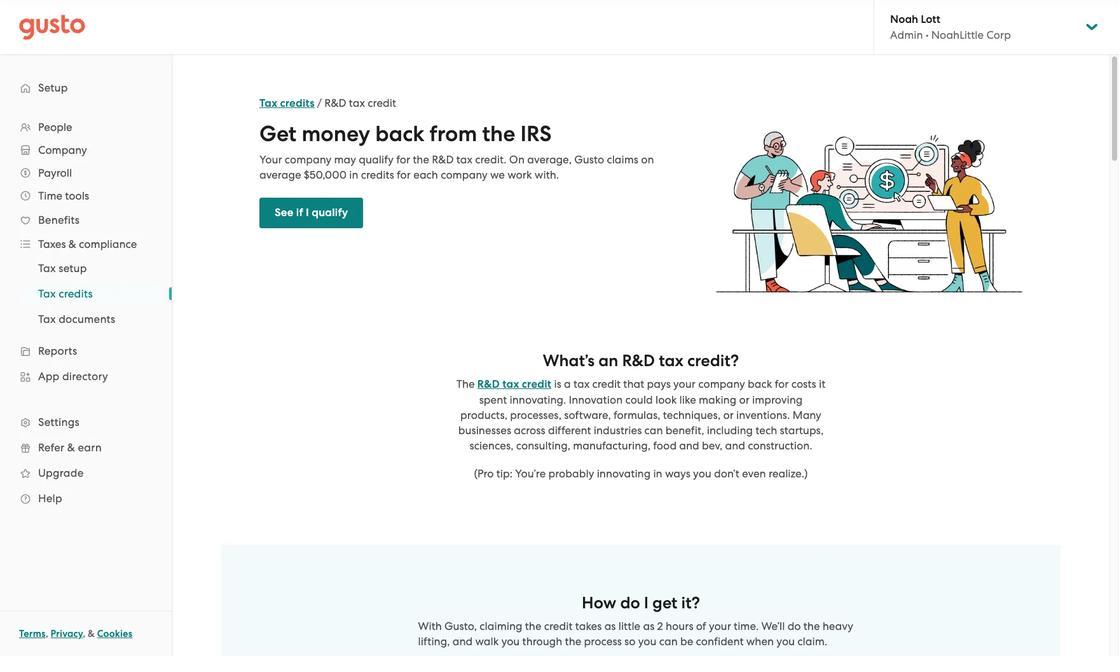 Task type: describe. For each thing, give the bounding box(es) containing it.
your inside with gusto, claiming the credit takes as little as 2 hours of your time. we'll do the heavy lifting, and walk you through the process so you can be confident when you claim.
[[709, 620, 731, 633]]

0 horizontal spatial or
[[723, 409, 734, 422]]

privacy
[[51, 628, 83, 640]]

1 vertical spatial company
[[441, 169, 488, 181]]

setup link
[[13, 76, 159, 99]]

across
[[514, 424, 545, 437]]

/
[[317, 97, 322, 109]]

what's
[[543, 351, 595, 371]]

tax inside is a tax credit that pays your company back for costs it spent innovating. innovation could look like making or improving products, processes, software, formulas, techniques, or inventions. many businesses across different industries can benefit, including tech startups, sciences, consulting, manufacturing, food and bev, and construction.
[[574, 378, 590, 390]]

with gusto, claiming the credit takes as little as 2 hours of your time. we'll do the heavy lifting, and walk you through the process so you can be confident when you claim.
[[418, 620, 853, 648]]

qualify inside button
[[312, 206, 348, 219]]

i for do
[[644, 593, 649, 613]]

r&d up the that
[[622, 351, 655, 371]]

i for if
[[306, 206, 309, 219]]

2 vertical spatial &
[[88, 628, 95, 640]]

an
[[598, 351, 618, 371]]

tax inside tax credits / r&d tax credit
[[349, 97, 365, 109]]

time
[[38, 189, 62, 202]]

get
[[652, 593, 678, 613]]

app directory
[[38, 370, 108, 383]]

refer
[[38, 441, 64, 454]]

you left don't
[[693, 467, 711, 480]]

with
[[418, 620, 442, 633]]

costs
[[791, 378, 816, 390]]

sciences,
[[470, 439, 514, 452]]

walk
[[475, 635, 499, 648]]

get money back from the irs your company may qualify for the r&d tax credit. on average, gusto claims on average $50,000 in credits for each company we work with.
[[259, 121, 654, 181]]

how
[[582, 593, 616, 613]]

benefits link
[[13, 209, 159, 231]]

1 vertical spatial for
[[397, 169, 411, 181]]

benefit,
[[666, 424, 704, 437]]

credit inside is a tax credit that pays your company back for costs it spent innovating. innovation could look like making or improving products, processes, software, formulas, techniques, or inventions. many businesses across different industries can benefit, including tech startups, sciences, consulting, manufacturing, food and bev, and construction.
[[592, 378, 621, 390]]

tax setup
[[38, 262, 87, 275]]

you're
[[515, 467, 546, 480]]

credit.
[[475, 153, 507, 166]]

taxes & compliance button
[[13, 233, 159, 256]]

tax credits
[[38, 287, 93, 300]]

setup
[[38, 81, 68, 94]]

the down takes
[[565, 635, 581, 648]]

setup
[[59, 262, 87, 275]]

spent
[[479, 394, 507, 406]]

with.
[[535, 169, 559, 181]]

work
[[508, 169, 532, 181]]

reports link
[[13, 340, 159, 362]]

it
[[819, 378, 826, 390]]

earn
[[78, 441, 102, 454]]

heavy
[[823, 620, 853, 633]]

you down we'll
[[777, 635, 795, 648]]

app
[[38, 370, 59, 383]]

tax documents link
[[23, 308, 159, 331]]

tools
[[65, 189, 89, 202]]

can inside with gusto, claiming the credit takes as little as 2 hours of your time. we'll do the heavy lifting, and walk you through the process so you can be confident when you claim.
[[659, 635, 678, 648]]

the up credit.
[[482, 121, 515, 147]]

average,
[[527, 153, 572, 166]]

the r&d tax credit
[[456, 378, 551, 391]]

techniques,
[[663, 409, 721, 422]]

claims
[[607, 153, 638, 166]]

tax up spent
[[502, 378, 519, 391]]

improving
[[752, 394, 803, 406]]

money
[[302, 121, 370, 147]]

1 as from the left
[[604, 620, 616, 633]]

compliance
[[79, 238, 137, 251]]

admin
[[890, 29, 923, 41]]

1 vertical spatial in
[[653, 467, 662, 480]]

from
[[430, 121, 477, 147]]

terms , privacy , & cookies
[[19, 628, 132, 640]]

noah lott admin • noahlittle corp
[[890, 13, 1011, 41]]

company
[[38, 144, 87, 156]]

you right so
[[638, 635, 657, 648]]

tax for tax credits
[[38, 287, 56, 300]]

software,
[[564, 409, 611, 422]]

corp
[[986, 29, 1011, 41]]

tax for tax setup
[[38, 262, 56, 275]]

we'll
[[761, 620, 785, 633]]

credits for tax credits / r&d tax credit
[[280, 97, 315, 110]]

terms link
[[19, 628, 46, 640]]

noah
[[890, 13, 918, 26]]

noahlittle
[[931, 29, 984, 41]]

app directory link
[[13, 365, 159, 388]]

bev,
[[702, 439, 723, 452]]

don't
[[714, 467, 739, 480]]

list containing people
[[0, 116, 172, 511]]

claiming
[[480, 620, 522, 633]]

•
[[926, 29, 929, 41]]

help link
[[13, 487, 159, 510]]

we
[[490, 169, 505, 181]]

through
[[522, 635, 562, 648]]

1 horizontal spatial and
[[679, 439, 699, 452]]

a
[[564, 378, 571, 390]]

look
[[656, 394, 677, 406]]

even
[[742, 467, 766, 480]]

see
[[275, 206, 293, 219]]

can inside is a tax credit that pays your company back for costs it spent innovating. innovation could look like making or improving products, processes, software, formulas, techniques, or inventions. many businesses across different industries can benefit, including tech startups, sciences, consulting, manufacturing, food and bev, and construction.
[[644, 424, 663, 437]]

irs
[[520, 121, 551, 147]]

inventions.
[[736, 409, 790, 422]]

tax documents
[[38, 313, 115, 326]]

qualify inside get money back from the irs your company may qualify for the r&d tax credit. on average, gusto claims on average $50,000 in credits for each company we work with.
[[359, 153, 394, 166]]

startups,
[[780, 424, 824, 437]]

see if i qualify
[[275, 206, 348, 219]]

settings
[[38, 416, 79, 429]]

takes
[[575, 620, 602, 633]]

businesses
[[458, 424, 511, 437]]

process
[[584, 635, 622, 648]]

and inside with gusto, claiming the credit takes as little as 2 hours of your time. we'll do the heavy lifting, and walk you through the process so you can be confident when you claim.
[[453, 635, 473, 648]]



Task type: vqa. For each thing, say whether or not it's contained in the screenshot.
CREDITS
yes



Task type: locate. For each thing, give the bounding box(es) containing it.
or up inventions.
[[739, 394, 750, 406]]

tax credits link up tax documents link
[[23, 282, 159, 305]]

tax down the tax setup
[[38, 287, 56, 300]]

1 horizontal spatial ,
[[83, 628, 85, 640]]

terms
[[19, 628, 46, 640]]

tech
[[756, 424, 777, 437]]

time tools
[[38, 189, 89, 202]]

0 horizontal spatial credits
[[59, 287, 93, 300]]

$50,000
[[304, 169, 347, 181]]

& left cookies
[[88, 628, 95, 640]]

as left 2
[[643, 620, 655, 633]]

1 list from the top
[[0, 116, 172, 511]]

i inside button
[[306, 206, 309, 219]]

0 horizontal spatial qualify
[[312, 206, 348, 219]]

0 horizontal spatial your
[[673, 378, 696, 390]]

time.
[[734, 620, 759, 633]]

or up including
[[723, 409, 734, 422]]

credit up money
[[368, 97, 396, 109]]

back inside is a tax credit that pays your company back for costs it spent innovating. innovation could look like making or improving products, processes, software, formulas, techniques, or inventions. many businesses across different industries can benefit, including tech startups, sciences, consulting, manufacturing, food and bev, and construction.
[[748, 378, 772, 390]]

0 vertical spatial qualify
[[359, 153, 394, 166]]

the
[[456, 378, 475, 390]]

can down 2
[[659, 635, 678, 648]]

qualify right the may
[[359, 153, 394, 166]]

do
[[620, 593, 640, 613], [788, 620, 801, 633]]

the up claim.
[[804, 620, 820, 633]]

credit up innovating. at the bottom of the page
[[522, 378, 551, 391]]

could
[[625, 394, 653, 406]]

2 vertical spatial credits
[[59, 287, 93, 300]]

hours
[[666, 620, 693, 633]]

1 horizontal spatial your
[[709, 620, 731, 633]]

company up making
[[698, 378, 745, 390]]

get
[[259, 121, 297, 147]]

can
[[644, 424, 663, 437], [659, 635, 678, 648]]

& right taxes
[[69, 238, 76, 251]]

0 horizontal spatial i
[[306, 206, 309, 219]]

2 horizontal spatial company
[[698, 378, 745, 390]]

for right the may
[[396, 153, 410, 166]]

can up food
[[644, 424, 663, 437]]

0 horizontal spatial as
[[604, 620, 616, 633]]

2 list from the top
[[0, 256, 172, 332]]

you down claiming
[[501, 635, 520, 648]]

do right we'll
[[788, 620, 801, 633]]

for up improving
[[775, 378, 789, 390]]

is
[[554, 378, 561, 390]]

lifting,
[[418, 635, 450, 648]]

cookies button
[[97, 626, 132, 642]]

confident
[[696, 635, 744, 648]]

is a tax credit that pays your company back for costs it spent innovating. innovation could look like making or improving products, processes, software, formulas, techniques, or inventions. many businesses across different industries can benefit, including tech startups, sciences, consulting, manufacturing, food and bev, and construction.
[[458, 378, 826, 452]]

i right if
[[306, 206, 309, 219]]

& for compliance
[[69, 238, 76, 251]]

0 vertical spatial in
[[349, 169, 358, 181]]

in left 'ways'
[[653, 467, 662, 480]]

tax credits / r&d tax credit
[[259, 97, 396, 110]]

in inside get money back from the irs your company may qualify for the r&d tax credit. on average, gusto claims on average $50,000 in credits for each company we work with.
[[349, 169, 358, 181]]

0 horizontal spatial company
[[285, 153, 332, 166]]

the up through
[[525, 620, 541, 633]]

1 horizontal spatial in
[[653, 467, 662, 480]]

1 vertical spatial credits
[[361, 169, 394, 181]]

1 vertical spatial do
[[788, 620, 801, 633]]

tax up get
[[259, 97, 277, 110]]

help
[[38, 492, 62, 505]]

list containing tax setup
[[0, 256, 172, 332]]

on
[[509, 153, 525, 166]]

or
[[739, 394, 750, 406], [723, 409, 734, 422]]

r&d
[[325, 97, 346, 109], [432, 153, 454, 166], [622, 351, 655, 371], [477, 378, 500, 391]]

home image
[[19, 14, 85, 40]]

each
[[413, 169, 438, 181]]

cookies
[[97, 628, 132, 640]]

0 horizontal spatial back
[[375, 121, 424, 147]]

0 vertical spatial do
[[620, 593, 640, 613]]

tax for tax documents
[[38, 313, 56, 326]]

company down credit.
[[441, 169, 488, 181]]

innovation
[[569, 394, 623, 406]]

2
[[657, 620, 663, 633]]

1 horizontal spatial qualify
[[359, 153, 394, 166]]

1 horizontal spatial tax credits link
[[259, 97, 315, 110]]

your
[[673, 378, 696, 390], [709, 620, 731, 633]]

2 as from the left
[[643, 620, 655, 633]]

credits for tax credits
[[59, 287, 93, 300]]

0 vertical spatial tax credits link
[[259, 97, 315, 110]]

company inside is a tax credit that pays your company back for costs it spent innovating. innovation could look like making or improving products, processes, software, formulas, techniques, or inventions. many businesses across different industries can benefit, including tech startups, sciences, consulting, manufacturing, food and bev, and construction.
[[698, 378, 745, 390]]

0 vertical spatial for
[[396, 153, 410, 166]]

1 horizontal spatial credits
[[280, 97, 315, 110]]

0 vertical spatial or
[[739, 394, 750, 406]]

tax down tax credits
[[38, 313, 56, 326]]

if
[[296, 206, 303, 219]]

including
[[707, 424, 753, 437]]

& for earn
[[67, 441, 75, 454]]

tax up pays
[[659, 351, 684, 371]]

upgrade
[[38, 467, 84, 479]]

&
[[69, 238, 76, 251], [67, 441, 75, 454], [88, 628, 95, 640]]

see if i qualify button
[[259, 198, 363, 228]]

back inside get money back from the irs your company may qualify for the r&d tax credit. on average, gusto claims on average $50,000 in credits for each company we work with.
[[375, 121, 424, 147]]

payroll button
[[13, 162, 159, 184]]

r&d up each
[[432, 153, 454, 166]]

in down the may
[[349, 169, 358, 181]]

company button
[[13, 139, 159, 162]]

r&d inside get money back from the irs your company may qualify for the r&d tax credit. on average, gusto claims on average $50,000 in credits for each company we work with.
[[432, 153, 454, 166]]

be
[[680, 635, 693, 648]]

credit?
[[687, 351, 739, 371]]

tax for tax credits / r&d tax credit
[[259, 97, 277, 110]]

realize.)
[[769, 467, 808, 480]]

as up process
[[604, 620, 616, 633]]

1 vertical spatial i
[[644, 593, 649, 613]]

tax credits link up get
[[259, 97, 315, 110]]

0 horizontal spatial tax credits link
[[23, 282, 159, 305]]

tax left credit.
[[456, 153, 472, 166]]

do up little
[[620, 593, 640, 613]]

0 vertical spatial credits
[[280, 97, 315, 110]]

, left 'privacy'
[[46, 628, 48, 640]]

what's an r&d tax credit?
[[543, 351, 739, 371]]

average
[[259, 169, 301, 181]]

credits up tax documents
[[59, 287, 93, 300]]

your up like
[[673, 378, 696, 390]]

company for is
[[698, 378, 745, 390]]

, left cookies
[[83, 628, 85, 640]]

how do i get it?
[[582, 593, 700, 613]]

so
[[624, 635, 636, 648]]

& left earn
[[67, 441, 75, 454]]

back up improving
[[748, 378, 772, 390]]

r&d inside tax credits / r&d tax credit
[[325, 97, 346, 109]]

r&d up spent
[[477, 378, 500, 391]]

back
[[375, 121, 424, 147], [748, 378, 772, 390]]

1 horizontal spatial back
[[748, 378, 772, 390]]

2 vertical spatial for
[[775, 378, 789, 390]]

0 vertical spatial can
[[644, 424, 663, 437]]

credits inside list
[[59, 287, 93, 300]]

refer & earn
[[38, 441, 102, 454]]

0 vertical spatial your
[[673, 378, 696, 390]]

credits inside get money back from the irs your company may qualify for the r&d tax credit. on average, gusto claims on average $50,000 in credits for each company we work with.
[[361, 169, 394, 181]]

and down gusto,
[[453, 635, 473, 648]]

tax setup link
[[23, 257, 159, 280]]

lott
[[921, 13, 940, 26]]

1 horizontal spatial do
[[788, 620, 801, 633]]

i left get
[[644, 593, 649, 613]]

do inside with gusto, claiming the credit takes as little as 2 hours of your time. we'll do the heavy lifting, and walk you through the process so you can be confident when you claim.
[[788, 620, 801, 633]]

for inside is a tax credit that pays your company back for costs it spent innovating. innovation could look like making or improving products, processes, software, formulas, techniques, or inventions. many businesses across different industries can benefit, including tech startups, sciences, consulting, manufacturing, food and bev, and construction.
[[775, 378, 789, 390]]

1 vertical spatial tax credits link
[[23, 282, 159, 305]]

credit up through
[[544, 620, 573, 633]]

when
[[746, 635, 774, 648]]

1 vertical spatial or
[[723, 409, 734, 422]]

qualify right if
[[312, 206, 348, 219]]

credit inside tax credits / r&d tax credit
[[368, 97, 396, 109]]

credit inside with gusto, claiming the credit takes as little as 2 hours of your time. we'll do the heavy lifting, and walk you through the process so you can be confident when you claim.
[[544, 620, 573, 633]]

company up $50,000
[[285, 153, 332, 166]]

gusto navigation element
[[0, 55, 172, 532]]

reports
[[38, 345, 77, 357]]

tax right a at the right bottom of page
[[574, 378, 590, 390]]

directory
[[62, 370, 108, 383]]

and down including
[[725, 439, 745, 452]]

(pro tip: you're probably innovating in ways you don't even realize.)
[[474, 467, 808, 480]]

1 , from the left
[[46, 628, 48, 640]]

gusto
[[574, 153, 604, 166]]

0 horizontal spatial and
[[453, 635, 473, 648]]

you
[[693, 467, 711, 480], [501, 635, 520, 648], [638, 635, 657, 648], [777, 635, 795, 648]]

tax up money
[[349, 97, 365, 109]]

tax inside get money back from the irs your company may qualify for the r&d tax credit. on average, gusto claims on average $50,000 in credits for each company we work with.
[[456, 153, 472, 166]]

credit up innovation at the right bottom of the page
[[592, 378, 621, 390]]

your up confident
[[709, 620, 731, 633]]

2 , from the left
[[83, 628, 85, 640]]

people button
[[13, 116, 159, 139]]

0 vertical spatial company
[[285, 153, 332, 166]]

credits
[[280, 97, 315, 110], [361, 169, 394, 181], [59, 287, 93, 300]]

the up each
[[413, 153, 429, 166]]

credits left /
[[280, 97, 315, 110]]

& inside dropdown button
[[69, 238, 76, 251]]

1 vertical spatial &
[[67, 441, 75, 454]]

0 horizontal spatial ,
[[46, 628, 48, 640]]

r&d right /
[[325, 97, 346, 109]]

formulas,
[[614, 409, 660, 422]]

back up each
[[375, 121, 424, 147]]

taxes
[[38, 238, 66, 251]]

2 vertical spatial company
[[698, 378, 745, 390]]

company for get
[[285, 153, 332, 166]]

of
[[696, 620, 706, 633]]

like
[[679, 394, 696, 406]]

tax down taxes
[[38, 262, 56, 275]]

consulting,
[[516, 439, 570, 452]]

payroll
[[38, 167, 72, 179]]

construction.
[[748, 439, 812, 452]]

it?
[[681, 593, 700, 613]]

and down benefit, at right
[[679, 439, 699, 452]]

1 vertical spatial back
[[748, 378, 772, 390]]

settings link
[[13, 411, 159, 434]]

1 vertical spatial your
[[709, 620, 731, 633]]

making
[[699, 394, 736, 406]]

upgrade link
[[13, 462, 159, 485]]

1 horizontal spatial i
[[644, 593, 649, 613]]

for left each
[[397, 169, 411, 181]]

0 vertical spatial i
[[306, 206, 309, 219]]

0 vertical spatial &
[[69, 238, 76, 251]]

1 horizontal spatial or
[[739, 394, 750, 406]]

company
[[285, 153, 332, 166], [441, 169, 488, 181], [698, 378, 745, 390]]

0 horizontal spatial do
[[620, 593, 640, 613]]

time tools button
[[13, 184, 159, 207]]

1 horizontal spatial company
[[441, 169, 488, 181]]

your inside is a tax credit that pays your company back for costs it spent innovating. innovation could look like making or improving products, processes, software, formulas, techniques, or inventions. many businesses across different industries can benefit, including tech startups, sciences, consulting, manufacturing, food and bev, and construction.
[[673, 378, 696, 390]]

0 vertical spatial back
[[375, 121, 424, 147]]

credits left each
[[361, 169, 394, 181]]

2 horizontal spatial and
[[725, 439, 745, 452]]

2 horizontal spatial credits
[[361, 169, 394, 181]]

1 vertical spatial can
[[659, 635, 678, 648]]

1 horizontal spatial as
[[643, 620, 655, 633]]

1 vertical spatial qualify
[[312, 206, 348, 219]]

list
[[0, 116, 172, 511], [0, 256, 172, 332]]

industries
[[594, 424, 642, 437]]

refer & earn link
[[13, 436, 159, 459]]

0 horizontal spatial in
[[349, 169, 358, 181]]



